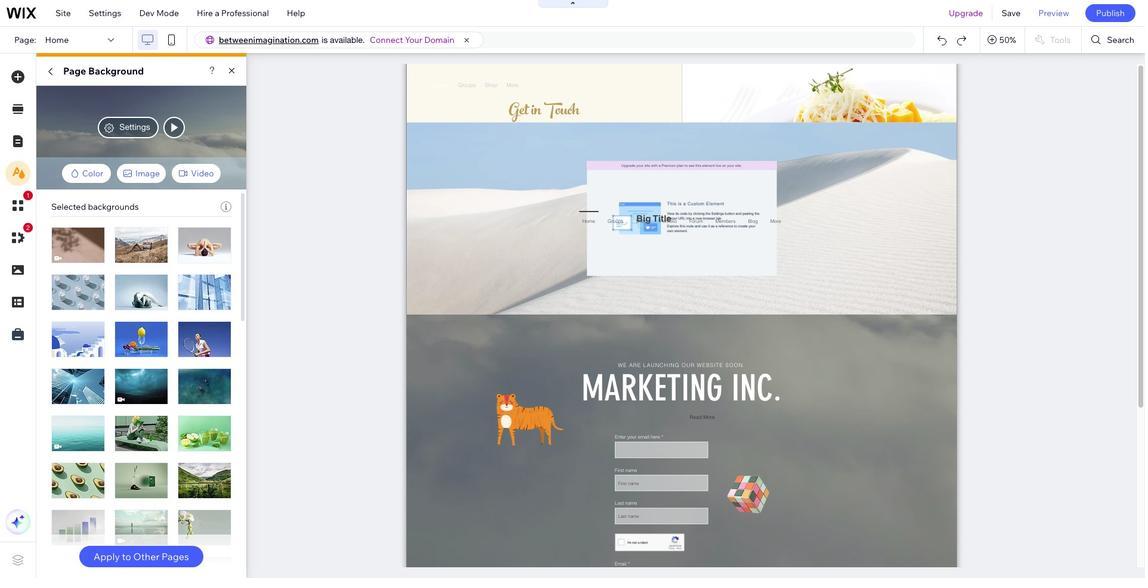 Task type: locate. For each thing, give the bounding box(es) containing it.
1 vertical spatial settings
[[119, 122, 150, 132]]

tools button
[[1025, 27, 1082, 53]]

page background
[[63, 65, 144, 77]]

is available. connect your domain
[[322, 35, 455, 45]]

apply to other pages
[[94, 551, 189, 563]]

publish
[[1096, 8, 1125, 18]]

selected backgrounds
[[51, 202, 139, 212]]

upgrade
[[949, 8, 983, 18]]

search button
[[1082, 27, 1145, 53]]

settings left "dev"
[[89, 8, 121, 18]]

connect
[[370, 35, 403, 45]]

settings up image
[[119, 122, 150, 132]]

save button
[[993, 0, 1030, 26]]

selected
[[51, 202, 86, 212]]

hire a professional
[[197, 8, 269, 18]]

dev mode
[[139, 8, 179, 18]]

betweenimagination.com
[[219, 35, 319, 45]]

save
[[1002, 8, 1021, 18]]

background
[[88, 65, 144, 77]]

settings
[[89, 8, 121, 18], [119, 122, 150, 132]]

preview
[[1039, 8, 1069, 18]]

apply
[[94, 551, 120, 563]]

to
[[122, 551, 131, 563]]

tools
[[1050, 35, 1071, 45]]



Task type: vqa. For each thing, say whether or not it's contained in the screenshot.
hover
no



Task type: describe. For each thing, give the bounding box(es) containing it.
search
[[1107, 35, 1134, 45]]

1 button
[[5, 191, 33, 218]]

2 button
[[5, 223, 33, 251]]

a
[[215, 8, 219, 18]]

publish button
[[1085, 4, 1136, 22]]

page
[[63, 65, 86, 77]]

2
[[26, 224, 30, 231]]

pages
[[162, 551, 189, 563]]

preview button
[[1030, 0, 1078, 26]]

domain
[[424, 35, 455, 45]]

other
[[133, 551, 160, 563]]

image
[[135, 168, 160, 179]]

backgrounds
[[88, 202, 139, 212]]

help
[[287, 8, 305, 18]]

your
[[405, 35, 422, 45]]

apply to other pages button
[[79, 546, 203, 568]]

50%
[[1000, 35, 1016, 45]]

50% button
[[980, 27, 1025, 53]]

color
[[82, 168, 103, 179]]

site
[[55, 8, 71, 18]]

hire
[[197, 8, 213, 18]]

home
[[45, 35, 69, 45]]

professional
[[221, 8, 269, 18]]

available.
[[330, 35, 365, 45]]

mode
[[156, 8, 179, 18]]

1
[[26, 192, 30, 199]]

0 vertical spatial settings
[[89, 8, 121, 18]]

video
[[191, 168, 214, 179]]

is
[[322, 35, 328, 45]]

dev
[[139, 8, 154, 18]]



